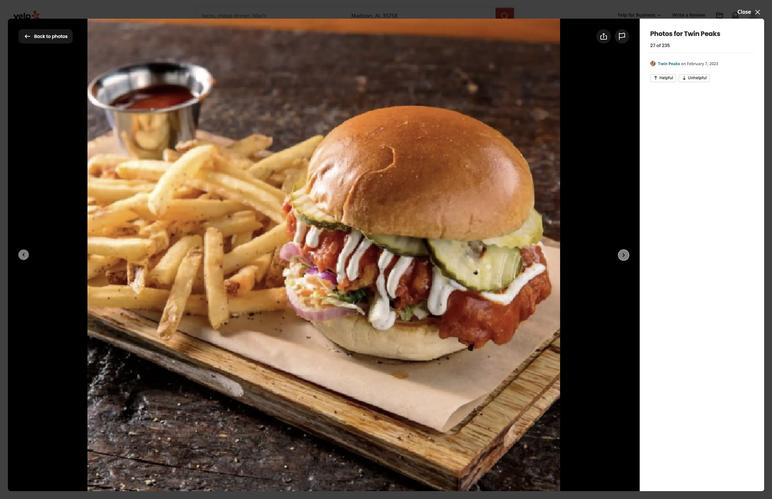 Task type: describe. For each thing, give the bounding box(es) containing it.
and inside ), mashed potatoes, and fries (yes i know there was no vegetables...
[[333, 325, 341, 331]]

steven l. image
[[199, 301, 218, 321]]

0 horizontal spatial review
[[199, 284, 222, 293]]

twin down write a review link
[[685, 29, 700, 38]]

see for see all 235 photos
[[516, 158, 526, 165]]

12:00 for sun
[[361, 482, 374, 489]]

1 horizontal spatial "
[[395, 301, 397, 307]]

share
[[326, 199, 341, 207]]

" for " i ordered the salmon ( top tier
[[224, 325, 225, 331]]

add for add photo
[[275, 199, 285, 207]]

11:00 for wed
[[334, 440, 347, 447]]

vegetables...
[[224, 331, 254, 338]]

close
[[738, 8, 752, 16]]

1 horizontal spatial photos
[[545, 158, 563, 165]]

badge
[[279, 301, 292, 307]]

get directions
[[496, 223, 532, 231]]

get for get directions 5901 university dr huntsville, al 35806
[[460, 288, 469, 295]]

24 close v2 image
[[754, 8, 762, 16]]

3 photo of twin peaks - huntsville, al, us. image from the left
[[279, 43, 422, 183]]

5901 university dr link
[[199, 473, 241, 479]]

24 external link v2 image
[[560, 250, 568, 258]]

claimed
[[205, 151, 226, 158]]

region inside "review highlights" element
[[194, 301, 449, 368]]

24 flag v2 image
[[619, 33, 626, 40]]

menu for full menu
[[287, 252, 302, 259]]

1 photo of twin peaks - huntsville, al, us. image from the left
[[0, 43, 139, 183]]

12:00 for mon
[[361, 419, 374, 426]]

write for write a review
[[673, 12, 685, 18]]

add photos link
[[592, 29, 643, 43]]

twin peaks link
[[659, 61, 682, 66]]

1 horizontal spatial reviews
[[266, 331, 283, 338]]

see all 235 photos link
[[505, 154, 574, 169]]

for inside the try our scratch menu made for mvps!
[[550, 201, 557, 209]]

2.9
[[260, 136, 268, 144]]

11:00 for sat
[[334, 471, 347, 478]]

tier
[[282, 325, 290, 331]]

our
[[225, 301, 234, 307]]

dr inside get directions 5901 university dr huntsville, al 35806
[[500, 296, 506, 303]]

(next for thu
[[386, 450, 399, 457]]

write a review link
[[199, 196, 256, 210]]

mvps!
[[475, 209, 492, 217]]

previous photo image
[[20, 251, 28, 259]]

previous image
[[80, 107, 88, 115]]

service,
[[284, 348, 300, 355]]

photo
[[287, 199, 302, 207]]

drinks,
[[301, 348, 315, 355]]

edit inside suggest an edit link
[[423, 399, 433, 407]]

came
[[362, 348, 373, 355]]

),
[[290, 325, 292, 331]]

on
[[682, 61, 687, 66]]

- for mon
[[358, 419, 360, 426]]

directions
[[271, 476, 297, 484]]

in 2 reviews button for " i ordered the salmon ( top tier
[[256, 331, 283, 338]]

our
[[485, 201, 494, 209]]

517-
[[473, 269, 484, 277]]

see all 235 photos
[[516, 158, 563, 165]]

twin peaks on february 7, 2023
[[659, 61, 719, 66]]

menu for website menu
[[235, 252, 250, 259]]

drink (55)
[[91, 54, 115, 62]]

outside
[[195, 54, 215, 62]]

day) for fri
[[398, 461, 408, 468]]

timely manner button
[[383, 348, 417, 355]]

review
[[234, 199, 251, 207]]

location & hours element
[[188, 388, 458, 489]]

11:00 down claimed at the top
[[215, 162, 229, 169]]

review highlights
[[199, 284, 257, 293]]

4 photo of twin peaks - huntsville, al, us. image from the left
[[422, 43, 562, 183]]

35806 inside the 5901 university dr huntsville, al 35806
[[229, 479, 242, 486]]

11:00 am - 1:00 am (next day) for sat
[[334, 471, 408, 478]]

al inside get directions 5901 university dr huntsville, al 35806
[[536, 296, 542, 303]]

fries
[[343, 325, 352, 331]]

- for sat
[[358, 471, 360, 478]]

4
[[427, 348, 429, 355]]

website menu link
[[199, 248, 255, 263]]

services for auto services
[[309, 29, 326, 35]]

get for get directions
[[261, 476, 270, 484]]

0 horizontal spatial photos for twin peaks
[[18, 30, 118, 43]]

sat
[[313, 471, 321, 478]]

0 horizontal spatial photos
[[18, 30, 50, 43]]

2 , from the left
[[324, 151, 325, 158]]

.
[[417, 348, 418, 355]]

helpful
[[660, 75, 674, 81]]

write a review link
[[670, 9, 708, 21]]

salmon
[[255, 325, 270, 331]]

11:00 for sun
[[334, 482, 347, 489]]

made
[[533, 201, 549, 209]]

more
[[346, 29, 357, 35]]

for right to
[[52, 30, 65, 43]]

7306
[[484, 269, 496, 277]]

location & hours
[[199, 399, 254, 408]]

from
[[355, 301, 365, 307]]

review inside user actions element
[[690, 12, 706, 18]]

an inside location & hours element
[[415, 399, 421, 407]]

11:00 for fri
[[334, 461, 347, 468]]

hours
[[234, 399, 254, 408]]

photos inside button
[[52, 33, 68, 40]]

auto
[[298, 29, 308, 35]]

235 for all
[[534, 158, 544, 165]]

16 external link v2 image
[[204, 253, 210, 258]]

unhelpful button
[[679, 74, 710, 82]]

see hours link
[[297, 162, 322, 169]]

she
[[336, 301, 344, 307]]

in 4 reviews button
[[224, 348, 429, 361]]

24 chevron down v2 image for more
[[359, 28, 367, 36]]

yelp for business
[[618, 12, 656, 18]]

write for write a review
[[215, 199, 228, 207]]

5 photo of twin peaks - huntsville, al, us. image from the left
[[562, 43, 701, 183]]

&
[[228, 399, 233, 408]]

trevor h. image
[[199, 348, 218, 368]]

2 get directions link from the top
[[460, 288, 497, 295]]

wed
[[313, 440, 324, 447]]

to
[[46, 33, 51, 40]]

day) for sat
[[398, 471, 408, 478]]

for down write a review link
[[674, 29, 683, 38]]

11:00 am - 12:00 am (next day) for wed
[[334, 440, 411, 447]]

sports bars link
[[249, 151, 279, 158]]

a up "search photos" text box
[[686, 12, 689, 18]]

top tier button
[[273, 325, 290, 331]]

ordered
[[228, 325, 245, 331]]

" for " she provided us with great service, drinks, appetizers, and food came in a timely manner . "
[[224, 348, 225, 355]]

appetizers,
[[316, 348, 340, 355]]

1 horizontal spatial photos
[[651, 29, 673, 38]]

(next for wed
[[386, 440, 399, 447]]

24 arrow left v2 image
[[24, 32, 31, 40]]

- for sun
[[358, 482, 360, 489]]

11:00 am - 12:00 am (next day) for thu
[[334, 450, 411, 457]]

fri
[[313, 461, 319, 468]]

suggest inside location & hours element
[[393, 399, 413, 407]]

top
[[273, 325, 281, 331]]

1 i from the left
[[225, 325, 227, 331]]

twin up helpful button
[[659, 61, 668, 66]]

menu for menu
[[199, 231, 217, 241]]

see for see hours
[[300, 162, 307, 168]]

services for home services
[[261, 29, 278, 35]]

12:00 for wed
[[361, 440, 374, 447]]

24 phone v2 image
[[560, 269, 568, 277]]

back
[[34, 33, 45, 40]]

scratch
[[495, 201, 515, 209]]

save
[[366, 199, 378, 207]]

american (new) link
[[282, 151, 324, 158]]

1 horizontal spatial photos for twin peaks
[[651, 29, 721, 38]]

that
[[293, 301, 302, 307]]

day) for mon
[[401, 419, 411, 426]]

(next for fri
[[383, 461, 396, 468]]

get directions link
[[255, 473, 302, 487]]

university inside get directions 5901 university dr huntsville, al 35806
[[473, 296, 499, 303]]

directions for get directions
[[506, 223, 532, 231]]

24 pencil v2 image inside location & hours element
[[436, 399, 444, 407]]

i inside ), mashed potatoes, and fries (yes i know there was no vegetables...
[[363, 325, 365, 331]]

tue
[[313, 429, 322, 436]]

11:00 am - 1:00 am (next day) for fri
[[334, 461, 408, 468]]

try our scratch menu made for mvps!
[[475, 201, 557, 217]]

27
[[651, 42, 656, 49]]

highlights
[[223, 284, 257, 293]]

(next for mon
[[386, 419, 399, 426]]

in right came
[[374, 348, 378, 355]]

add photos
[[608, 32, 638, 40]]

arion m. image
[[199, 325, 218, 345]]

potatoes,
[[312, 325, 332, 331]]

(next for sat
[[383, 471, 396, 478]]

huntsville, inside the 5901 university dr huntsville, al 35806
[[199, 479, 221, 486]]

al inside the 5901 university dr huntsville, al 35806
[[222, 479, 228, 486]]

try
[[475, 201, 484, 209]]

16 chevron down v2 image
[[657, 13, 663, 18]]

review highlights element
[[188, 273, 449, 377]]

11:00 for thu
[[334, 450, 347, 457]]

location
[[199, 399, 227, 408]]

back to photos
[[34, 33, 68, 40]]

), mashed potatoes, and fries (yes i know there was no vegetables...
[[224, 325, 414, 338]]

24 share v2 image
[[600, 33, 608, 40]]

a left timely
[[379, 348, 382, 355]]

(24)
[[142, 54, 152, 62]]

home services link
[[241, 24, 292, 43]]

auto services link
[[292, 24, 341, 43]]

5901 inside get directions 5901 university dr huntsville, al 35806
[[460, 296, 472, 303]]

(256)
[[460, 269, 472, 277]]

- for wed
[[358, 440, 360, 447]]

1 get directions link from the top
[[460, 220, 568, 234]]

menu inside the try our scratch menu made for mvps!
[[517, 201, 532, 209]]

in 2 reviews button for " our server wore a name badge that said haley and she was from princeton, nj. " in 2 reviews
[[397, 301, 424, 307]]

(134 reviews) link
[[269, 136, 302, 144]]



Task type: locate. For each thing, give the bounding box(es) containing it.
0 horizontal spatial 24 chevron down v2 image
[[228, 28, 236, 36]]

with
[[261, 348, 270, 355]]

1 vertical spatial menu
[[199, 231, 217, 241]]

menu right full
[[287, 252, 302, 259]]

day) for thu
[[401, 450, 411, 457]]

1 horizontal spatial american
[[327, 151, 352, 158]]

35806 inside get directions 5901 university dr huntsville, al 35806
[[460, 304, 475, 311]]

directions down the try our scratch menu made for mvps!
[[506, 223, 532, 231]]

photos
[[620, 32, 638, 40], [52, 33, 68, 40], [545, 158, 563, 165]]

1 horizontal spatial review
[[690, 12, 706, 18]]

directions inside get directions 5901 university dr huntsville, al 35806
[[470, 288, 497, 295]]

235 right all
[[534, 158, 544, 165]]

i left the ordered
[[225, 325, 227, 331]]

american down the reviews)
[[282, 151, 307, 158]]

now
[[432, 429, 443, 436]]

for inside button
[[629, 12, 635, 18]]

1 , from the left
[[279, 151, 281, 158]]

write inside user actions element
[[673, 12, 685, 18]]

0 horizontal spatial 24 chevron down v2 image
[[279, 28, 287, 36]]

1 vertical spatial review
[[199, 284, 222, 293]]

1 vertical spatial huntsville,
[[199, 479, 221, 486]]

manner
[[399, 348, 417, 355]]

dr inside the 5901 university dr huntsville, al 35806
[[235, 473, 241, 479]]

2 vertical spatial reviews
[[224, 355, 241, 361]]

" for " our server wore a name badge that said haley and she was from princeton, nj. " in 2 reviews
[[224, 301, 225, 307]]

24 pencil v2 image
[[489, 325, 497, 333], [436, 399, 444, 407]]

24 chevron down v2 image
[[228, 28, 236, 36], [359, 28, 367, 36]]

1 vertical spatial get directions link
[[460, 288, 497, 295]]

open down 16 claim filled v2 image at the left of the page
[[199, 162, 213, 169]]

see hours
[[300, 162, 319, 168]]

said
[[303, 301, 311, 307]]

get down (256)
[[460, 288, 469, 295]]

24 chevron down v2 image left auto
[[279, 28, 287, 36]]

0 horizontal spatial university
[[210, 473, 234, 479]]

1 vertical spatial write
[[215, 199, 228, 207]]

16 helpful v2 image
[[654, 75, 659, 81]]

(1)
[[216, 54, 222, 62]]

university inside the 5901 university dr huntsville, al 35806
[[210, 473, 234, 479]]

1 vertical spatial suggest
[[393, 399, 413, 407]]

0 vertical spatial suggest an edit
[[500, 326, 539, 333]]

in left 4
[[421, 348, 425, 355]]

write a review
[[215, 199, 251, 207]]

open for open 11:00 am - 12:00 am (next day)
[[199, 162, 213, 169]]

get directions link down 517-
[[460, 288, 497, 295]]

get left directions
[[261, 476, 270, 484]]

11:00 am - 12:00 am (next day) for tue
[[334, 429, 411, 436]]

1 vertical spatial 235
[[534, 158, 544, 165]]

twin right to
[[66, 30, 88, 43]]

1 horizontal spatial 235
[[662, 42, 671, 49]]

reviews inside in 4 reviews
[[224, 355, 241, 361]]

1 vertical spatial in 2 reviews button
[[256, 331, 283, 338]]

2 11:00 am - 12:00 am (next day) from the top
[[334, 429, 411, 436]]

1 horizontal spatial huntsville,
[[507, 296, 534, 303]]

add for add photos
[[608, 32, 618, 40]]

1 1:00 from the top
[[361, 461, 371, 468]]

photos right all
[[545, 158, 563, 165]]

1 11:00 am - 1:00 am (next day) from the top
[[334, 461, 408, 468]]

website
[[212, 252, 233, 259]]

0 vertical spatial 5901
[[460, 296, 472, 303]]

(next for tue
[[386, 429, 399, 436]]

suggest an edit button
[[460, 322, 568, 336]]

2 vertical spatial "
[[224, 348, 225, 355]]

1 horizontal spatial dr
[[500, 296, 506, 303]]

open
[[199, 162, 213, 169], [417, 429, 430, 436]]

1 services from the left
[[261, 29, 278, 35]]

restaurants link
[[196, 24, 241, 43]]

american
[[282, 151, 307, 158], [327, 151, 352, 158]]

see inside see hours link
[[300, 162, 307, 168]]

open left "now"
[[417, 429, 430, 436]]

12:00
[[243, 162, 256, 169], [361, 419, 374, 426], [361, 429, 374, 436], [361, 440, 374, 447], [361, 450, 374, 457], [361, 482, 374, 489]]

get directions
[[261, 476, 297, 484]]

add left 24 flag v2 image
[[608, 32, 618, 40]]

all
[[527, 158, 533, 165]]

" right princeton,
[[395, 301, 397, 307]]

5901 inside the 5901 university dr huntsville, al 35806
[[199, 473, 209, 479]]

0 vertical spatial and
[[327, 301, 335, 307]]

0 vertical spatial review
[[690, 12, 706, 18]]

in down " i ordered the salmon ( top tier at left
[[257, 331, 261, 338]]

1 horizontal spatial al
[[536, 296, 542, 303]]

(134
[[269, 136, 280, 144]]

get inside get directions link
[[496, 223, 505, 231]]

24 chevron down v2 image right restaurants
[[228, 28, 236, 36]]

24 chevron down v2 image
[[279, 28, 287, 36], [328, 28, 336, 36]]

see inside see all 235 photos link
[[516, 158, 526, 165]]

huntsville, up suggest an edit button
[[507, 296, 534, 303]]

0 vertical spatial huntsville,
[[507, 296, 534, 303]]

menu left (6)
[[162, 54, 177, 62]]

menu for menu (6)
[[162, 54, 177, 62]]

0 horizontal spatial suggest an edit
[[393, 399, 433, 407]]

1 vertical spatial 2
[[263, 331, 265, 338]]

next photo image
[[620, 251, 628, 259]]

directions inside get directions link
[[506, 223, 532, 231]]

1 horizontal spatial 5901
[[460, 296, 472, 303]]

1 horizontal spatial add
[[608, 32, 618, 40]]

day) for sun
[[401, 482, 411, 489]]

0 horizontal spatial 2
[[263, 331, 265, 338]]

0 horizontal spatial services
[[261, 29, 278, 35]]

24 chevron down v2 image inside restaurants link
[[228, 28, 236, 36]]

in right nj. at the bottom right
[[398, 301, 402, 307]]

in 2 reviews button down (
[[256, 331, 283, 338]]

region
[[194, 301, 449, 368]]

al
[[536, 296, 542, 303], [222, 479, 228, 486]]

photos
[[651, 29, 673, 38], [18, 30, 50, 43]]

menu up 16 external link v2 image
[[199, 231, 217, 241]]

share button
[[310, 196, 347, 210]]

us
[[255, 348, 260, 355]]

for right yelp
[[629, 12, 635, 18]]

2 i from the left
[[363, 325, 365, 331]]

24 chevron down v2 image right the auto services
[[328, 28, 336, 36]]

a right wore
[[261, 301, 264, 307]]

menu left made
[[517, 201, 532, 209]]

review up "search photos" text box
[[690, 12, 706, 18]]

close button
[[738, 8, 762, 16]]

1 vertical spatial directions
[[470, 288, 497, 295]]

0 horizontal spatial 35806
[[229, 479, 242, 486]]

dr
[[500, 296, 506, 303], [235, 473, 241, 479]]

2 24 chevron down v2 image from the left
[[328, 28, 336, 36]]

0 vertical spatial 11:00 am - 1:00 am (next day)
[[334, 461, 408, 468]]

11:00 right tue
[[334, 429, 347, 436]]

Search photos text field
[[647, 30, 754, 43]]

None search field
[[197, 8, 516, 24]]

directions for get directions 5901 university dr huntsville, al 35806
[[470, 288, 497, 295]]

map image
[[199, 416, 302, 465]]

0 horizontal spatial 5901
[[199, 473, 209, 479]]

0 horizontal spatial 24 pencil v2 image
[[436, 399, 444, 407]]

get inside get directions link
[[261, 476, 270, 484]]

see left hours
[[300, 162, 307, 168]]

11:00 am - 12:00 am (next day) for sun
[[334, 482, 411, 489]]

0 vertical spatial directions
[[506, 223, 532, 231]]

2 services from the left
[[309, 29, 326, 35]]

suggest an edit link
[[393, 399, 444, 407]]

twin peaks
[[199, 112, 288, 134]]

notifications image
[[732, 12, 740, 20]]

write right 16 chevron down v2 'image'
[[673, 12, 685, 18]]

see left all
[[516, 158, 526, 165]]

get for get directions
[[496, 223, 505, 231]]

for right made
[[550, 201, 557, 209]]

0 vertical spatial 2
[[403, 301, 406, 307]]

0 vertical spatial "
[[224, 301, 225, 307]]

11:00 right fri
[[334, 461, 347, 468]]

" left 4
[[418, 348, 420, 355]]

0 horizontal spatial write
[[215, 199, 228, 207]]

open inside location & hours element
[[417, 429, 430, 436]]

open 11:00 am - 12:00 am (next day)
[[199, 162, 293, 169]]

know
[[366, 325, 380, 331]]

suggest an edit inside suggest an edit link
[[393, 399, 433, 407]]

1 vertical spatial al
[[222, 479, 228, 486]]

in 2 reviews button right nj. at the bottom right
[[397, 301, 424, 307]]

2 horizontal spatial get
[[496, 223, 505, 231]]

menu
[[517, 201, 532, 209], [235, 252, 250, 259], [287, 252, 302, 259]]

menu inside tab list
[[162, 54, 177, 62]]

(6)
[[178, 54, 184, 62]]

1 horizontal spatial ,
[[324, 151, 325, 158]]

peaks up drink (55)
[[90, 30, 118, 43]]

reviews down she
[[224, 355, 241, 361]]

4 11:00 am - 12:00 am (next day) from the top
[[334, 450, 411, 457]]

0 horizontal spatial american
[[282, 151, 307, 158]]

0 vertical spatial "
[[395, 301, 397, 307]]

1 horizontal spatial an
[[521, 326, 527, 333]]

24 chevron down v2 image for home services
[[279, 28, 287, 36]]

twinpeaksrestaurant.com link
[[460, 251, 528, 258]]

1 vertical spatial get
[[460, 288, 469, 295]]

1 horizontal spatial suggest an edit
[[500, 326, 539, 333]]

11:00 right wed
[[334, 440, 347, 447]]

suggest inside button
[[500, 326, 520, 333]]

save button
[[350, 196, 384, 210]]

12:00 for tue
[[361, 429, 374, 436]]

-
[[240, 162, 241, 169], [358, 419, 360, 426], [358, 429, 360, 436], [358, 440, 360, 447], [358, 450, 360, 457], [358, 461, 360, 468], [358, 471, 360, 478], [358, 482, 360, 489]]

24 chevron down v2 image for auto services
[[328, 28, 336, 36]]

services right auto
[[309, 29, 326, 35]]

2 horizontal spatial photos
[[620, 32, 638, 40]]

16 claim filled v2 image
[[199, 152, 204, 157]]

1 vertical spatial "
[[224, 325, 225, 331]]

menu element
[[188, 221, 444, 263]]

region containing "
[[194, 301, 449, 368]]

" i ordered the salmon ( top tier
[[224, 325, 290, 331]]

" down review highlights
[[224, 301, 225, 307]]

add right 24 camera v2 icon
[[275, 199, 285, 207]]

menu right website
[[235, 252, 250, 259]]

in
[[398, 301, 402, 307], [257, 331, 261, 338], [374, 348, 378, 355], [421, 348, 425, 355]]

(
[[271, 325, 273, 331]]

2 down salmon
[[263, 331, 265, 338]]

the
[[246, 325, 253, 331]]

more link
[[341, 24, 372, 43]]

11:00 am - 12:00 am (next day) for mon
[[334, 419, 411, 426]]

24 chevron down v2 image inside more link
[[359, 28, 367, 36]]

(256) 517-7306
[[460, 269, 496, 277]]

(55)
[[106, 54, 115, 62]]

2 photo of twin peaks - huntsville, al, us. image from the left
[[139, 43, 279, 183]]

24 directions v2 image
[[560, 296, 568, 304]]

write a review
[[673, 12, 706, 18]]

11:00 for tue
[[334, 429, 347, 436]]

get directions link
[[460, 220, 568, 234], [460, 288, 497, 295]]

24 pencil v2 image down get directions 5901 university dr huntsville, al 35806
[[489, 325, 497, 333]]

services right home
[[261, 29, 278, 35]]

0 vertical spatial al
[[536, 296, 542, 303]]

1 vertical spatial add
[[275, 199, 285, 207]]

24 chevron down v2 image inside home services link
[[279, 28, 287, 36]]

24 chevron down v2 image right more
[[359, 28, 367, 36]]

0 horizontal spatial dr
[[235, 473, 241, 479]]

1 vertical spatial "
[[254, 331, 256, 338]]

1 horizontal spatial suggest
[[500, 326, 520, 333]]

reviews right nj. at the bottom right
[[407, 301, 424, 307]]

photos down yelp
[[620, 32, 638, 40]]

11:00 right sun
[[334, 482, 347, 489]]

12:00 for thu
[[361, 450, 374, 457]]

1 vertical spatial university
[[210, 473, 234, 479]]

get down scratch
[[496, 223, 505, 231]]

menu
[[162, 54, 177, 62], [199, 231, 217, 241]]

0 horizontal spatial huntsville,
[[199, 479, 221, 486]]

sports bars , american (new) , american (traditional)
[[249, 151, 385, 158]]

" right trevor h. image
[[224, 348, 225, 355]]

24 chevron down v2 image inside auto services 'link'
[[328, 28, 336, 36]]

an inside button
[[521, 326, 527, 333]]

24 camera v2 image
[[264, 199, 272, 207]]

get directions link down the try our scratch menu made for mvps!
[[460, 220, 568, 234]]

1 horizontal spatial menu
[[287, 252, 302, 259]]

user actions element
[[613, 8, 769, 49]]

1 vertical spatial 24 pencil v2 image
[[436, 399, 444, 407]]

1 11:00 am - 12:00 am (next day) from the top
[[334, 419, 411, 426]]

peaks down projects image
[[701, 29, 721, 38]]

0 vertical spatial get directions link
[[460, 220, 568, 234]]

open now
[[417, 429, 443, 436]]

peaks up "2.9"
[[240, 112, 288, 134]]

1 vertical spatial and
[[333, 325, 341, 331]]

24 chevron down v2 image for restaurants
[[228, 28, 236, 36]]

1:00 for fri
[[361, 461, 371, 468]]

there
[[381, 325, 395, 331]]

provided
[[234, 348, 254, 355]]

services inside 'link'
[[309, 29, 326, 35]]

0 horizontal spatial directions
[[470, 288, 497, 295]]

11:00 right mon on the left bottom
[[334, 419, 347, 426]]

photos right to
[[52, 33, 68, 40]]

2 " from the top
[[224, 325, 225, 331]]

0 vertical spatial 235
[[662, 42, 671, 49]]

1 american from the left
[[282, 151, 307, 158]]

1 24 chevron down v2 image from the left
[[279, 28, 287, 36]]

tab list
[[18, 54, 228, 67]]

add photo link
[[259, 196, 308, 210]]

2 horizontal spatial "
[[418, 348, 420, 355]]

0 horizontal spatial 235
[[534, 158, 544, 165]]

name
[[265, 301, 277, 307]]

235 for of
[[662, 42, 671, 49]]

day) for wed
[[401, 440, 411, 447]]

a left review
[[229, 199, 233, 207]]

peaks left on
[[669, 61, 681, 66]]

1 vertical spatial an
[[415, 399, 421, 407]]

24 star v2 image
[[204, 199, 212, 207]]

0 horizontal spatial open
[[199, 162, 213, 169]]

1 horizontal spatial directions
[[506, 223, 532, 231]]

hours
[[308, 162, 319, 168]]

1 vertical spatial 35806
[[229, 479, 242, 486]]

in inside in 4 reviews
[[421, 348, 425, 355]]

great
[[271, 348, 282, 355]]

0 vertical spatial get
[[496, 223, 505, 231]]

and left fries
[[333, 325, 341, 331]]

27 of 235
[[651, 42, 671, 49]]

5 11:00 am - 12:00 am (next day) from the top
[[334, 482, 411, 489]]

projects image
[[716, 12, 724, 20]]

see
[[516, 158, 526, 165], [300, 162, 307, 168]]

full
[[277, 252, 285, 259]]

nj.
[[389, 301, 395, 307]]

" down " i ordered the salmon ( top tier at left
[[254, 331, 256, 338]]

" our server wore a name badge that said haley and she was from princeton, nj. " in 2 reviews
[[224, 301, 424, 307]]

2 horizontal spatial menu
[[517, 201, 532, 209]]

1 horizontal spatial 2
[[403, 301, 406, 307]]

2 1:00 from the top
[[361, 471, 371, 478]]

" she provided us with great service, drinks, appetizers, and food came in a timely manner . "
[[224, 348, 420, 355]]

haley button
[[313, 301, 326, 307]]

3 11:00 am - 12:00 am (next day) from the top
[[334, 440, 411, 447]]

review up steven l. image
[[199, 284, 222, 293]]

reviews down top
[[266, 331, 283, 338]]

photo of twin peaks - huntsville, al, us. image
[[0, 43, 139, 183], [139, 43, 279, 183], [279, 43, 422, 183], [422, 43, 562, 183], [562, 43, 701, 183]]

24 share v2 image
[[316, 199, 324, 207]]

0 horizontal spatial get
[[261, 476, 270, 484]]

directions down 517-
[[470, 288, 497, 295]]

0 vertical spatial university
[[473, 296, 499, 303]]

0 horizontal spatial in 2 reviews button
[[256, 331, 283, 338]]

university
[[473, 296, 499, 303], [210, 473, 234, 479]]

sports
[[249, 151, 266, 158]]

0 vertical spatial reviews
[[407, 301, 424, 307]]

business categories element
[[196, 24, 760, 43]]

0 vertical spatial 24 pencil v2 image
[[489, 325, 497, 333]]

24 pencil v2 image up "now"
[[436, 399, 444, 407]]

2 american from the left
[[327, 151, 352, 158]]

0 vertical spatial 1:00
[[361, 461, 371, 468]]

0 vertical spatial 35806
[[460, 304, 475, 311]]

write right "24 star v2" icon
[[215, 199, 228, 207]]

search image
[[501, 12, 509, 20]]

16 nothelpful v2 image
[[682, 75, 688, 81]]

haley
[[313, 301, 326, 307]]

11:00 for mon
[[334, 419, 347, 426]]

2 vertical spatial and
[[341, 348, 349, 355]]

$$
[[235, 151, 241, 158]]

(next for sun
[[386, 482, 399, 489]]

suggest
[[500, 326, 520, 333], [393, 399, 413, 407]]

i right (yes
[[363, 325, 365, 331]]

2 right nj. at the bottom right
[[403, 301, 406, 307]]

11:00 right sat
[[334, 471, 347, 478]]

0 horizontal spatial see
[[300, 162, 307, 168]]

" left the ordered
[[224, 325, 225, 331]]

24 add photo v2 image
[[597, 32, 605, 40]]

1 vertical spatial 1:00
[[361, 471, 371, 478]]

2 11:00 am - 1:00 am (next day) from the top
[[334, 471, 408, 478]]

tab list containing drink (55)
[[18, 54, 228, 67]]

235 right of
[[662, 42, 671, 49]]

suggest an edit inside suggest an edit button
[[500, 326, 539, 333]]

0 horizontal spatial ,
[[279, 151, 281, 158]]

0 vertical spatial an
[[521, 326, 527, 333]]

- for thu
[[358, 450, 360, 457]]

business
[[636, 12, 656, 18]]

24 menu v2 image
[[266, 251, 274, 259]]

full menu
[[277, 252, 302, 259]]

- for fri
[[358, 461, 360, 468]]

she
[[225, 348, 233, 355]]

1:00 for sat
[[361, 471, 371, 478]]

al down 5901 university dr link
[[222, 479, 228, 486]]

" in 2 reviews
[[254, 331, 283, 338]]

3 " from the top
[[224, 348, 225, 355]]

sun
[[313, 482, 322, 489]]

edit inside suggest an edit button
[[529, 326, 539, 333]]

1 horizontal spatial get
[[460, 288, 469, 295]]

was
[[396, 325, 406, 331]]

menu inside the full menu link
[[287, 252, 302, 259]]

24 pencil v2 image inside suggest an edit button
[[489, 325, 497, 333]]

11:00 am - 12:00 am (next day)
[[334, 419, 411, 426], [334, 429, 411, 436], [334, 440, 411, 447], [334, 450, 411, 457], [334, 482, 411, 489]]

1 " from the top
[[224, 301, 225, 307]]

day) for tue
[[401, 429, 411, 436]]

huntsville, inside get directions 5901 university dr huntsville, al 35806
[[507, 296, 534, 303]]

0 horizontal spatial edit
[[423, 399, 433, 407]]

1 vertical spatial open
[[417, 429, 430, 436]]

menu inside website menu link
[[235, 252, 250, 259]]

11:00
[[215, 162, 229, 169], [334, 419, 347, 426], [334, 429, 347, 436], [334, 440, 347, 447], [334, 450, 347, 457], [334, 461, 347, 468], [334, 471, 347, 478], [334, 482, 347, 489]]

and left the she
[[327, 301, 335, 307]]

twin
[[685, 29, 700, 38], [66, 30, 88, 43], [659, 61, 668, 66], [199, 112, 236, 134]]

open for open now
[[417, 429, 430, 436]]

1 vertical spatial reviews
[[266, 331, 283, 338]]

0 vertical spatial edit
[[529, 326, 539, 333]]

directions
[[506, 223, 532, 231], [470, 288, 497, 295]]

2 24 chevron down v2 image from the left
[[359, 28, 367, 36]]

2 horizontal spatial reviews
[[407, 301, 424, 307]]

0 horizontal spatial "
[[254, 331, 256, 338]]

get inside get directions 5901 university dr huntsville, al 35806
[[460, 288, 469, 295]]

2.9 star rating image
[[199, 135, 257, 145]]

twin up 2.9 star rating image
[[199, 112, 236, 134]]

0 horizontal spatial i
[[225, 325, 227, 331]]

add photo
[[275, 199, 302, 207]]

1 vertical spatial 11:00 am - 1:00 am (next day)
[[334, 471, 408, 478]]

review
[[690, 12, 706, 18], [199, 284, 222, 293]]

24 save outline v2 image
[[355, 199, 363, 207]]

huntsville, down 5901 university dr link
[[199, 479, 221, 486]]

1 24 chevron down v2 image from the left
[[228, 28, 236, 36]]

11:00 right the thu on the left bottom of the page
[[334, 450, 347, 457]]

and left the food
[[341, 348, 349, 355]]

1 horizontal spatial 24 chevron down v2 image
[[359, 28, 367, 36]]

timely
[[383, 348, 398, 355]]

american right (new)
[[327, 151, 352, 158]]

- for tue
[[358, 429, 360, 436]]

al left 24 directions v2 image
[[536, 296, 542, 303]]

drink
[[91, 54, 105, 62]]

and
[[327, 301, 335, 307], [333, 325, 341, 331], [341, 348, 349, 355]]



Task type: vqa. For each thing, say whether or not it's contained in the screenshot.
Our
yes



